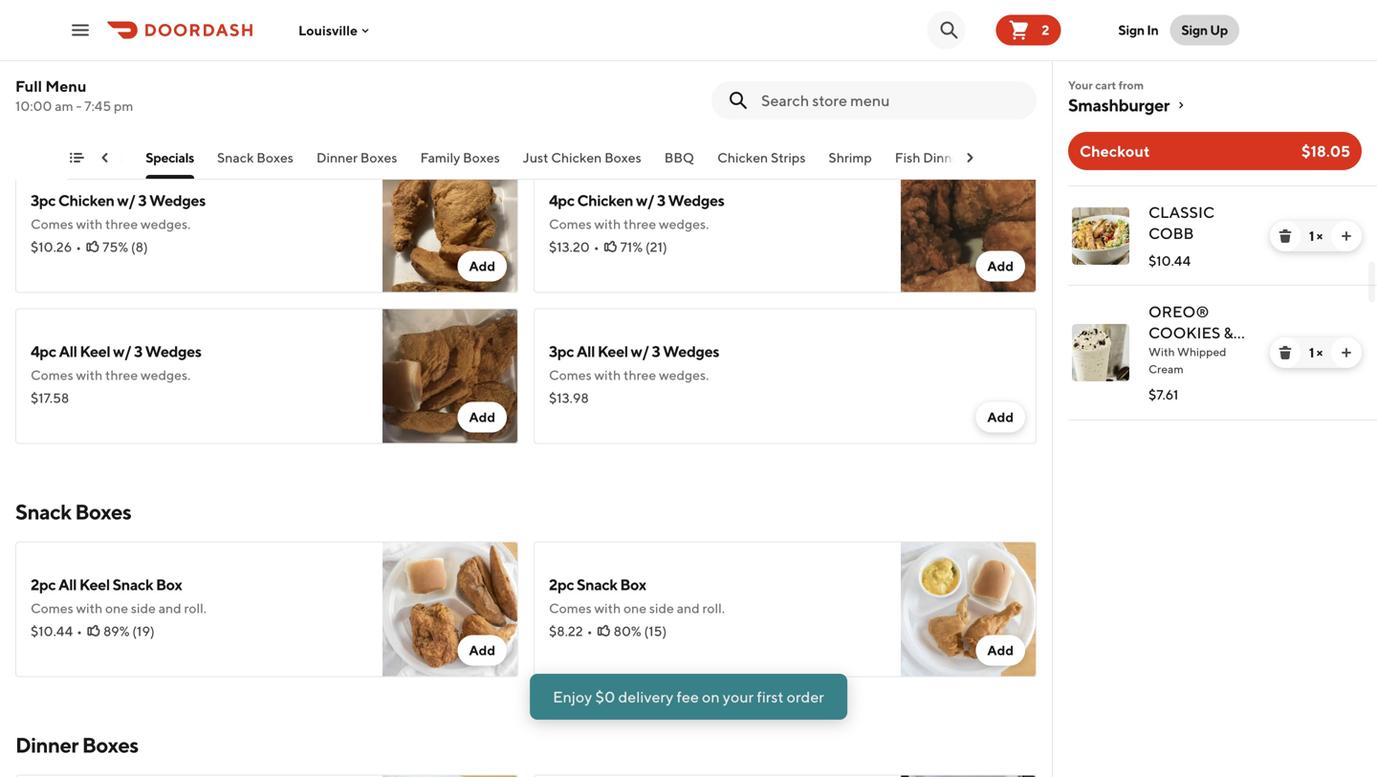 Task type: vqa. For each thing, say whether or not it's contained in the screenshot.
30%
no



Task type: locate. For each thing, give the bounding box(es) containing it.
1 horizontal spatial dinner
[[317, 150, 358, 166]]

2 1 × from the top
[[1310, 345, 1323, 361]]

wedges.
[[141, 216, 191, 232], [659, 216, 709, 232], [141, 367, 191, 383], [659, 367, 709, 383]]

2pc up $10.44 •
[[31, 576, 56, 594]]

snack inside 2pc all keel snack box comes with one side and roll.
[[113, 576, 153, 594]]

$13.98
[[549, 390, 589, 406]]

snack boxes right specials
[[217, 150, 294, 166]]

1 horizontal spatial snack boxes
[[217, 150, 294, 166]]

keel inside the 4pc all keel w/ 3 wedges comes with three wedges. $17.58
[[80, 343, 110, 361]]

4pc down just chicken boxes button
[[549, 191, 575, 210]]

family boxes
[[420, 150, 500, 166]]

1 × from the top
[[1317, 228, 1323, 244]]

add for 2pc snack box
[[988, 643, 1014, 659]]

comes up $8.22 •
[[549, 601, 592, 617]]

0 horizontal spatial and
[[159, 601, 182, 617]]

sign in
[[1119, 22, 1159, 38]]

classic
[[1149, 203, 1215, 221]]

snack
[[217, 150, 254, 166], [15, 500, 71, 525], [113, 576, 153, 594], [577, 576, 618, 594]]

2 horizontal spatial dinner
[[924, 150, 965, 166]]

0 vertical spatial 4pc
[[549, 191, 575, 210]]

just
[[523, 150, 549, 166]]

comes inside 2pc all keel snack box comes with one side and roll.
[[31, 601, 73, 617]]

whipped
[[1178, 345, 1227, 359]]

1 × for oreo® cookies & cream shake
[[1310, 345, 1323, 361]]

0 horizontal spatial snack boxes
[[15, 500, 131, 525]]

4pc inside 4pc chicken w/ 3 wedges comes with three wedges.
[[549, 191, 575, 210]]

2pc for 2pc all keel snack box
[[31, 576, 56, 594]]

chicken strips button
[[718, 148, 806, 179]]

all inside the 4pc all keel w/ 3 wedges comes with three wedges. $17.58
[[59, 343, 77, 361]]

0 horizontal spatial 3pc
[[31, 191, 56, 210]]

1 left add one to cart image
[[1310, 228, 1315, 244]]

2pc inside 2pc snack box comes with one side and roll.
[[549, 576, 574, 594]]

comes inside 4pc chicken w/ 3 wedges comes with three wedges.
[[549, 216, 592, 232]]

1 side from the left
[[131, 601, 156, 617]]

0 vertical spatial ×
[[1317, 228, 1323, 244]]

$10.44 for $10.44 •
[[31, 624, 73, 640]]

0 vertical spatial $10.44
[[1149, 253, 1191, 269]]

4pc inside the 4pc all keel w/ 3 wedges comes with three wedges. $17.58
[[31, 343, 56, 361]]

1 horizontal spatial side
[[650, 601, 674, 617]]

add button for 2pc snack box
[[976, 636, 1026, 666]]

menu up am
[[45, 77, 87, 95]]

1 horizontal spatial and
[[677, 601, 700, 617]]

sign left in
[[1119, 22, 1145, 38]]

chicken for 4pc
[[577, 191, 633, 210]]

$10.44 left '89%' on the bottom left of page
[[31, 624, 73, 640]]

chicken down just chicken boxes button
[[577, 191, 633, 210]]

1 horizontal spatial box
[[620, 576, 646, 594]]

sign up
[[1182, 22, 1228, 38]]

• right "$13.20"
[[594, 239, 599, 255]]

3pc up $13.98
[[549, 343, 574, 361]]

boxes inside just chicken boxes button
[[605, 150, 642, 166]]

1 horizontal spatial menu
[[701, 738, 742, 756]]

$10.44 •
[[31, 624, 82, 640]]

add inside 3pc all keel w/ 3 wedges comes with three wedges. $13.98 add
[[988, 409, 1014, 425]]

add one to cart image
[[1339, 345, 1355, 361]]

1 vertical spatial 3pc
[[549, 343, 574, 361]]

0 horizontal spatial sign
[[1119, 22, 1145, 38]]

classic cobb
[[1149, 203, 1215, 243]]

1 left add one to cart icon
[[1310, 345, 1315, 361]]

2pc inside 2pc all keel snack box comes with one side and roll.
[[31, 576, 56, 594]]

list
[[1053, 186, 1378, 421]]

• for 4pc chicken w/ 3 wedges
[[594, 239, 599, 255]]

comes up "$10.26"
[[31, 216, 73, 232]]

0 horizontal spatial one
[[105, 601, 128, 617]]

1 1 × from the top
[[1310, 228, 1323, 244]]

one
[[105, 601, 128, 617], [624, 601, 647, 617]]

• right $8.22
[[587, 624, 593, 640]]

0 horizontal spatial side
[[131, 601, 156, 617]]

shake
[[1149, 366, 1202, 384]]

2 and from the left
[[677, 601, 700, 617]]

× left add one to cart image
[[1317, 228, 1323, 244]]

1 vertical spatial snack boxes
[[15, 500, 131, 525]]

1 vertical spatial menu
[[701, 738, 742, 756]]

1 sign from the left
[[1119, 22, 1145, 38]]

3
[[138, 191, 147, 210], [657, 191, 666, 210], [134, 343, 142, 361], [652, 343, 660, 361]]

and
[[159, 601, 182, 617], [677, 601, 700, 617]]

menu for full
[[45, 77, 87, 95]]

1 vertical spatial $10.44
[[31, 624, 73, 640]]

3 inside 3pc chicken w/ 3 wedges comes with three wedges.
[[138, 191, 147, 210]]

side up (19)
[[131, 601, 156, 617]]

comes up "$13.20"
[[549, 216, 592, 232]]

add
[[988, 25, 1014, 41], [469, 258, 496, 274], [988, 258, 1014, 274], [469, 409, 496, 425], [988, 409, 1014, 425], [469, 643, 496, 659], [988, 643, 1014, 659]]

smashburger
[[1069, 95, 1170, 115]]

comes up $17.58
[[31, 367, 73, 383]]

3 inside the 4pc all keel w/ 3 wedges comes with three wedges. $17.58
[[134, 343, 142, 361]]

keel inside 2pc all keel snack box comes with one side and roll.
[[79, 576, 110, 594]]

box
[[156, 576, 182, 594], [620, 576, 646, 594]]

roll.
[[184, 601, 207, 617], [703, 601, 725, 617]]

all up $13.98
[[577, 343, 595, 361]]

oreo® cookies & cream shake
[[1149, 303, 1234, 384]]

0 horizontal spatial 2pc
[[31, 576, 56, 594]]

remove item from cart image for oreo® cookies & cream shake
[[1278, 345, 1294, 361]]

0 horizontal spatial 4pc
[[31, 343, 56, 361]]

chicken inside 3pc chicken w/ 3 wedges comes with three wedges.
[[58, 191, 114, 210]]

0 horizontal spatial roll.
[[184, 601, 207, 617]]

just chicken boxes
[[523, 150, 642, 166]]

all up $10.44 •
[[58, 576, 77, 594]]

• for 2pc snack box
[[587, 624, 593, 640]]

family
[[420, 150, 460, 166]]

menu inside full menu 10:00 am - 7:45 pm
[[45, 77, 87, 95]]

and inside 2pc all keel snack box comes with one side and roll.
[[159, 601, 182, 617]]

71%
[[621, 239, 643, 255]]

$0
[[596, 688, 616, 707]]

all inside 2pc all keel snack box comes with one side and roll.
[[58, 576, 77, 594]]

side
[[131, 601, 156, 617], [650, 601, 674, 617]]

2 remove item from cart image from the top
[[1278, 345, 1294, 361]]

$8.22
[[549, 624, 583, 640]]

boxes inside snack boxes button
[[257, 150, 294, 166]]

-
[[76, 98, 82, 114]]

1 vertical spatial ×
[[1317, 345, 1323, 361]]

2pc up $8.22
[[549, 576, 574, 594]]

comes inside 2pc snack box comes with one side and roll.
[[549, 601, 592, 617]]

(19)
[[132, 624, 155, 640]]

2 box from the left
[[620, 576, 646, 594]]

4pc all keel w/ 3 wedges comes with three wedges. $17.58
[[31, 343, 202, 406]]

$13.20 •
[[549, 239, 599, 255]]

side inside 2pc all keel snack box comes with one side and roll.
[[131, 601, 156, 617]]

• left '89%' on the bottom left of page
[[77, 624, 82, 640]]

wedges inside 3pc all keel w/ 3 wedges comes with three wedges. $13.98 add
[[663, 343, 720, 361]]

3pc all keel w/ 3 wedges comes with three wedges. $13.98 add
[[549, 343, 1014, 425]]

comes inside the 4pc all keel w/ 3 wedges comes with three wedges. $17.58
[[31, 367, 73, 383]]

with
[[76, 216, 103, 232], [595, 216, 621, 232], [76, 367, 103, 383], [595, 367, 621, 383], [76, 601, 103, 617], [595, 601, 621, 617]]

1 × for classic cobb
[[1310, 228, 1323, 244]]

menu
[[45, 77, 87, 95], [701, 738, 742, 756]]

smashburger link
[[1069, 94, 1362, 117]]

1 vertical spatial 1
[[1310, 345, 1315, 361]]

Item Search search field
[[762, 90, 1022, 111]]

• for 3pc chicken w/ 3 wedges
[[76, 239, 81, 255]]

2 one from the left
[[624, 601, 647, 617]]

dinner boxes
[[317, 150, 397, 166], [15, 733, 138, 758]]

0 horizontal spatial menu
[[45, 77, 87, 95]]

$10.44 down cobb
[[1149, 253, 1191, 269]]

view menu button
[[624, 728, 754, 766]]

all inside 3pc all keel w/ 3 wedges comes with three wedges. $13.98 add
[[577, 343, 595, 361]]

$8.22 •
[[549, 624, 593, 640]]

oreo® cookies & cream shake image
[[1073, 324, 1130, 382]]

keel for 4pc
[[80, 343, 110, 361]]

0 vertical spatial 1
[[1310, 228, 1315, 244]]

fish
[[895, 150, 921, 166]]

boxes inside dinner boxes button
[[361, 150, 397, 166]]

• right "$10.26"
[[76, 239, 81, 255]]

cart
[[1096, 78, 1117, 92]]

$10.44 for $10.44
[[1149, 253, 1191, 269]]

just chicken boxes button
[[523, 148, 642, 179]]

chicken strips
[[718, 150, 806, 166]]

1 one from the left
[[105, 601, 128, 617]]

all
[[59, 343, 77, 361], [577, 343, 595, 361], [58, 576, 77, 594]]

3pc inside 3pc all keel w/ 3 wedges comes with three wedges. $13.98 add
[[549, 343, 574, 361]]

2pc
[[31, 576, 56, 594], [549, 576, 574, 594]]

box inside 2pc snack box comes with one side and roll.
[[620, 576, 646, 594]]

roll. inside 2pc snack box comes with one side and roll.
[[703, 601, 725, 617]]

1
[[1310, 228, 1315, 244], [1310, 345, 1315, 361]]

one up 80% (15)
[[624, 601, 647, 617]]

side up (15)
[[650, 601, 674, 617]]

scroll menu navigation left image
[[98, 150, 113, 166]]

show menu categories image
[[69, 150, 84, 166]]

2pc snack box comes with one side and roll.
[[549, 576, 725, 617]]

1 horizontal spatial 2pc
[[549, 576, 574, 594]]

comes
[[31, 216, 73, 232], [549, 216, 592, 232], [31, 367, 73, 383], [549, 367, 592, 383], [31, 601, 73, 617], [549, 601, 592, 617]]

0 vertical spatial menu
[[45, 77, 87, 95]]

3pc for chicken
[[31, 191, 56, 210]]

sign up link
[[1170, 15, 1240, 45]]

2 sign from the left
[[1182, 22, 1208, 38]]

comes up $13.98
[[549, 367, 592, 383]]

snack boxes button
[[217, 148, 294, 179]]

three
[[105, 216, 138, 232], [624, 216, 657, 232], [105, 367, 138, 383], [624, 367, 657, 383]]

chicken down the wedges button
[[58, 191, 114, 210]]

1 × left add one to cart image
[[1310, 228, 1323, 244]]

2 1 from the top
[[1310, 345, 1315, 361]]

1 horizontal spatial $10.44
[[1149, 253, 1191, 269]]

1 horizontal spatial roll.
[[703, 601, 725, 617]]

• for 2pc all keel snack box
[[77, 624, 82, 640]]

comes up $10.44 •
[[31, 601, 73, 617]]

× for classic cobb
[[1317, 228, 1323, 244]]

remove item from cart image
[[1278, 229, 1294, 244], [1278, 345, 1294, 361]]

2 roll. from the left
[[703, 601, 725, 617]]

dinner
[[317, 150, 358, 166], [924, 150, 965, 166], [15, 733, 78, 758]]

with inside the 4pc all keel w/ 3 wedges comes with three wedges. $17.58
[[76, 367, 103, 383]]

1 vertical spatial remove item from cart image
[[1278, 345, 1294, 361]]

view menu
[[662, 738, 742, 756]]

add button for 3pc chicken w/ 3 wedges
[[458, 251, 507, 282]]

0 horizontal spatial $10.44
[[31, 624, 73, 640]]

classic cobb image
[[1073, 208, 1130, 265]]

2 2pc from the left
[[549, 576, 574, 594]]

•
[[76, 239, 81, 255], [594, 239, 599, 255], [77, 624, 82, 640], [587, 624, 593, 640]]

0 horizontal spatial box
[[156, 576, 182, 594]]

3pc chicken dinner box image
[[383, 775, 519, 778]]

0 vertical spatial 1 ×
[[1310, 228, 1323, 244]]

3pc inside 3pc chicken w/ 3 wedges comes with three wedges.
[[31, 191, 56, 210]]

one up '89%' on the bottom left of page
[[105, 601, 128, 617]]

1 horizontal spatial sign
[[1182, 22, 1208, 38]]

add button for 4pc chicken w/ 3 wedges
[[976, 251, 1026, 282]]

add for 4pc chicken w/ 3 wedges
[[988, 258, 1014, 274]]

$10.26 •
[[31, 239, 81, 255]]

1 horizontal spatial 4pc
[[549, 191, 575, 210]]

on
[[702, 688, 720, 707]]

1 box from the left
[[156, 576, 182, 594]]

snack boxes
[[217, 150, 294, 166], [15, 500, 131, 525]]

with inside 3pc all keel w/ 3 wedges comes with three wedges. $13.98 add
[[595, 367, 621, 383]]

with
[[1149, 345, 1175, 359]]

0 vertical spatial dinner boxes
[[317, 150, 397, 166]]

sign
[[1119, 22, 1145, 38], [1182, 22, 1208, 38]]

0 vertical spatial remove item from cart image
[[1278, 229, 1294, 244]]

and inside 2pc snack box comes with one side and roll.
[[677, 601, 700, 617]]

2 × from the top
[[1317, 345, 1323, 361]]

0 vertical spatial 3pc
[[31, 191, 56, 210]]

box inside 2pc all keel snack box comes with one side and roll.
[[156, 576, 182, 594]]

1 and from the left
[[159, 601, 182, 617]]

2pc all keel snack box image
[[383, 542, 519, 678]]

up
[[1211, 22, 1228, 38]]

1 1 from the top
[[1310, 228, 1315, 244]]

add button
[[976, 18, 1026, 48], [458, 251, 507, 282], [976, 251, 1026, 282], [458, 402, 507, 433], [976, 402, 1026, 433], [458, 636, 507, 666], [976, 636, 1026, 666]]

2pc for 2pc snack box
[[549, 576, 574, 594]]

wedges. inside 3pc chicken w/ 3 wedges comes with three wedges.
[[141, 216, 191, 232]]

2 button
[[996, 15, 1061, 45]]

menu inside view menu button
[[701, 738, 742, 756]]

wedges
[[72, 150, 123, 166], [149, 191, 206, 210], [668, 191, 725, 210], [145, 343, 202, 361], [663, 343, 720, 361]]

3pc up "$10.26"
[[31, 191, 56, 210]]

4pc up $17.58
[[31, 343, 56, 361]]

all up $17.58
[[59, 343, 77, 361]]

remove item from cart image left add one to cart image
[[1278, 229, 1294, 244]]

1 vertical spatial 1 ×
[[1310, 345, 1323, 361]]

remove item from cart image left add one to cart icon
[[1278, 345, 1294, 361]]

1 roll. from the left
[[184, 601, 207, 617]]

enjoy
[[553, 688, 593, 707]]

1 vertical spatial 4pc
[[31, 343, 56, 361]]

from
[[1119, 78, 1144, 92]]

0 vertical spatial snack boxes
[[217, 150, 294, 166]]

chicken right just
[[551, 150, 602, 166]]

menu right view
[[701, 738, 742, 756]]

boxes inside fish dinner boxes button
[[967, 150, 1004, 166]]

sign left up
[[1182, 22, 1208, 38]]

0 horizontal spatial dinner
[[15, 733, 78, 758]]

wedges inside 3pc chicken w/ 3 wedges comes with three wedges.
[[149, 191, 206, 210]]

wedges. inside 4pc chicken w/ 3 wedges comes with three wedges.
[[659, 216, 709, 232]]

keel inside 3pc all keel w/ 3 wedges comes with three wedges. $13.98 add
[[598, 343, 628, 361]]

chicken left strips
[[718, 150, 768, 166]]

2 side from the left
[[650, 601, 674, 617]]

chicken inside 4pc chicken w/ 3 wedges comes with three wedges.
[[577, 191, 633, 210]]

0 horizontal spatial dinner boxes
[[15, 733, 138, 758]]

specials
[[146, 150, 194, 166]]

1 horizontal spatial one
[[624, 601, 647, 617]]

roll. inside 2pc all keel snack box comes with one side and roll.
[[184, 601, 207, 617]]

4pc for 4pc all keel w/ 3 wedges
[[31, 343, 56, 361]]

1 remove item from cart image from the top
[[1278, 229, 1294, 244]]

75% (8)
[[103, 239, 148, 255]]

1 horizontal spatial 3pc
[[549, 343, 574, 361]]

× left add one to cart icon
[[1317, 345, 1323, 361]]

checkout
[[1080, 142, 1150, 160]]

wedges inside the 4pc all keel w/ 3 wedges comes with three wedges. $17.58
[[145, 343, 202, 361]]

1 × left add one to cart icon
[[1310, 345, 1323, 361]]

71% (21)
[[621, 239, 668, 255]]

1 2pc from the left
[[31, 576, 56, 594]]

snack boxes up 2pc all keel snack box comes with one side and roll.
[[15, 500, 131, 525]]

$10.44
[[1149, 253, 1191, 269], [31, 624, 73, 640]]



Task type: describe. For each thing, give the bounding box(es) containing it.
add for 3pc chicken w/ 3 wedges
[[469, 258, 496, 274]]

first
[[757, 688, 784, 707]]

10:00
[[15, 98, 52, 114]]

89%
[[103, 624, 130, 640]]

w/ inside the 4pc all keel w/ 3 wedges comes with three wedges. $17.58
[[113, 343, 131, 361]]

4 wings dinner box image
[[901, 775, 1037, 778]]

(8)
[[131, 239, 148, 255]]

three inside the 4pc all keel w/ 3 wedges comes with three wedges. $17.58
[[105, 367, 138, 383]]

× for oreo® cookies & cream shake
[[1317, 345, 1323, 361]]

wedges. inside 3pc all keel w/ 3 wedges comes with three wedges. $13.98 add
[[659, 367, 709, 383]]

2pc snack box image
[[901, 542, 1037, 678]]

1 vertical spatial dinner boxes
[[15, 733, 138, 758]]

add button for 4pc all keel w/ 3 wedges
[[458, 402, 507, 433]]

louisville button
[[299, 22, 373, 38]]

80% (15)
[[614, 624, 667, 640]]

with inside 2pc all keel snack box comes with one side and roll.
[[76, 601, 103, 617]]

shrimp
[[829, 150, 872, 166]]

(15)
[[644, 624, 667, 640]]

enjoy $0 delivery fee on your first order
[[553, 688, 825, 707]]

full
[[15, 77, 42, 95]]

scroll menu navigation right image
[[962, 150, 978, 166]]

sign for sign up
[[1182, 22, 1208, 38]]

pm
[[114, 98, 133, 114]]

all for 3pc
[[577, 343, 595, 361]]

full menu 10:00 am - 7:45 pm
[[15, 77, 133, 114]]

list containing classic cobb
[[1053, 186, 1378, 421]]

w/ inside 3pc all keel w/ 3 wedges comes with three wedges. $13.98 add
[[631, 343, 649, 361]]

in
[[1147, 22, 1159, 38]]

cream
[[1149, 345, 1207, 363]]

w/ inside 4pc chicken w/ 3 wedges comes with three wedges.
[[636, 191, 655, 210]]

with whipped cream
[[1149, 345, 1227, 376]]

order
[[787, 688, 825, 707]]

open menu image
[[69, 19, 92, 42]]

2pc all keel snack box comes with one side and roll.
[[31, 576, 207, 617]]

3pc chicken w/ 3 wedges comes with three wedges.
[[31, 191, 206, 232]]

keel for 3pc
[[598, 343, 628, 361]]

bbq button
[[665, 148, 695, 179]]

$10.26
[[31, 239, 72, 255]]

4pc chicken w/ 3 wedges image
[[901, 157, 1037, 293]]

$18.05
[[1302, 142, 1351, 160]]

wedges. inside the 4pc all keel w/ 3 wedges comes with three wedges. $17.58
[[141, 367, 191, 383]]

one inside 2pc all keel snack box comes with one side and roll.
[[105, 601, 128, 617]]

am
[[55, 98, 73, 114]]

3pc for all
[[549, 343, 574, 361]]

w/ inside 3pc chicken w/ 3 wedges comes with three wedges.
[[117, 191, 135, 210]]

sign for sign in
[[1119, 22, 1145, 38]]

three inside 4pc chicken w/ 3 wedges comes with three wedges.
[[624, 216, 657, 232]]

all for 2pc
[[58, 576, 77, 594]]

menu for view
[[701, 738, 742, 756]]

4pc all keel w/ 3 wedges image
[[383, 309, 519, 444]]

your
[[723, 688, 754, 707]]

cookies
[[1149, 324, 1221, 342]]

one inside 2pc snack box comes with one side and roll.
[[624, 601, 647, 617]]

fee
[[677, 688, 699, 707]]

$7.61
[[1149, 387, 1179, 403]]

with inside 2pc snack box comes with one side and roll.
[[595, 601, 621, 617]]

sign in link
[[1107, 11, 1170, 49]]

family boxes button
[[420, 148, 500, 179]]

louisville
[[299, 22, 358, 38]]

with inside 4pc chicken w/ 3 wedges comes with three wedges.
[[595, 216, 621, 232]]

75%
[[103, 239, 128, 255]]

strips
[[771, 150, 806, 166]]

boxes inside family boxes button
[[463, 150, 500, 166]]

4pc chicken w/ 3 wedges comes with three wedges.
[[549, 191, 725, 232]]

7:45
[[84, 98, 111, 114]]

with inside 3pc chicken w/ 3 wedges comes with three wedges.
[[76, 216, 103, 232]]

$13.20
[[549, 239, 590, 255]]

80%
[[614, 624, 642, 640]]

89% (19)
[[103, 624, 155, 640]]

chicken for 3pc
[[58, 191, 114, 210]]

wedges inside 4pc chicken w/ 3 wedges comes with three wedges.
[[668, 191, 725, 210]]

wedges button
[[72, 148, 123, 179]]

add one to cart image
[[1339, 229, 1355, 244]]

keel for 2pc
[[79, 576, 110, 594]]

&
[[1224, 324, 1234, 342]]

three inside 3pc all keel w/ 3 wedges comes with three wedges. $13.98 add
[[624, 367, 657, 383]]

view
[[662, 738, 698, 756]]

3 inside 4pc chicken w/ 3 wedges comes with three wedges.
[[657, 191, 666, 210]]

shrimp button
[[829, 148, 872, 179]]

1 horizontal spatial dinner boxes
[[317, 150, 397, 166]]

all for 4pc
[[59, 343, 77, 361]]

2
[[1042, 22, 1050, 38]]

snack inside 2pc snack box comes with one side and roll.
[[577, 576, 618, 594]]

add button for 2pc all keel snack box
[[458, 636, 507, 666]]

3pc chicken w/ 3 wedges image
[[383, 157, 519, 293]]

delivery
[[619, 688, 674, 707]]

cobb
[[1149, 224, 1195, 243]]

remove item from cart image for classic cobb
[[1278, 229, 1294, 244]]

three inside 3pc chicken w/ 3 wedges comes with three wedges.
[[105, 216, 138, 232]]

3 inside 3pc all keel w/ 3 wedges comes with three wedges. $13.98 add
[[652, 343, 660, 361]]

1 for oreo® cookies & cream shake
[[1310, 345, 1315, 361]]

add for 4pc all keel w/ 3 wedges
[[469, 409, 496, 425]]

your
[[1069, 78, 1093, 92]]

bbq
[[665, 150, 695, 166]]

comes inside 3pc all keel w/ 3 wedges comes with three wedges. $13.98 add
[[549, 367, 592, 383]]

1 for classic cobb
[[1310, 228, 1315, 244]]

oreo®
[[1149, 303, 1210, 321]]

chicken for just
[[551, 150, 602, 166]]

(21)
[[646, 239, 668, 255]]

comes inside 3pc chicken w/ 3 wedges comes with three wedges.
[[31, 216, 73, 232]]

dinner boxes button
[[317, 148, 397, 179]]

add for 2pc all keel snack box
[[469, 643, 496, 659]]

4pc for 4pc chicken w/ 3 wedges
[[549, 191, 575, 210]]

fish dinner boxes
[[895, 150, 1004, 166]]

$17.58
[[31, 390, 69, 406]]

side inside 2pc snack box comes with one side and roll.
[[650, 601, 674, 617]]

fish dinner boxes button
[[895, 148, 1004, 179]]

cream
[[1149, 363, 1184, 376]]

your cart from
[[1069, 78, 1144, 92]]

snack inside button
[[217, 150, 254, 166]]



